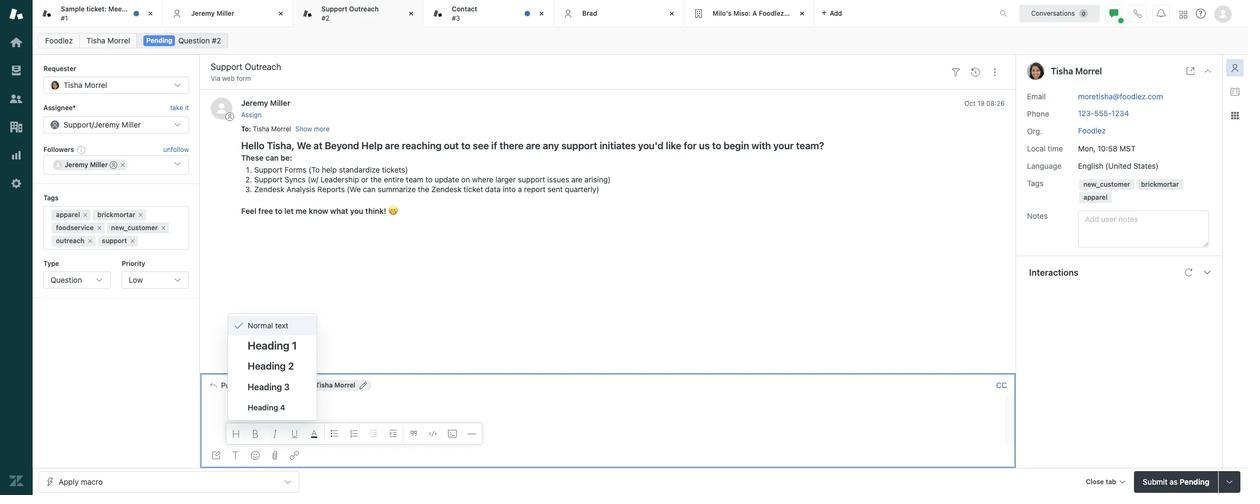 Task type: describe. For each thing, give the bounding box(es) containing it.
remove image for outreach
[[87, 238, 93, 244]]

to left "let"
[[275, 206, 282, 216]]

brad
[[582, 9, 597, 17]]

conversations
[[1031, 9, 1075, 17]]

Oct 19 08:26 text field
[[965, 100, 1005, 108]]

zendesk products image
[[1180, 11, 1187, 18]]

to right out
[[461, 140, 471, 152]]

at
[[314, 140, 323, 152]]

oct 19 08:26
[[965, 100, 1005, 108]]

2 vertical spatial the
[[418, 185, 429, 194]]

morrel inside to : tisha morrel show more
[[271, 125, 291, 133]]

apparel inside brickmortar apparel
[[1084, 193, 1108, 201]]

text
[[275, 321, 288, 330]]

😁️
[[388, 206, 398, 216]]

web
[[222, 74, 235, 83]]

normal text
[[248, 321, 288, 330]]

assignee* element
[[43, 116, 189, 134]]

Add user notes text field
[[1078, 211, 1209, 247]]

heading 4
[[248, 403, 285, 412]]

to : tisha morrel show more
[[241, 125, 330, 133]]

what
[[330, 206, 348, 216]]

forms
[[284, 165, 306, 174]]

morrel inside secondary element
[[107, 36, 130, 45]]

filter image
[[952, 68, 960, 76]]

to for to
[[287, 381, 296, 390]]

pending inside secondary element
[[146, 36, 172, 45]]

larger
[[496, 175, 516, 184]]

reporting image
[[9, 148, 23, 162]]

admin image
[[9, 177, 23, 191]]

issues
[[547, 175, 569, 184]]

numbered list (cmd shift 7) image
[[350, 430, 358, 438]]

underline (cmd u) image
[[291, 430, 299, 438]]

get help image
[[1196, 9, 1206, 18]]

outreach
[[56, 237, 84, 245]]

close image for milo's miso: a foodlez subsidiary
[[797, 8, 808, 19]]

to right the us
[[712, 140, 721, 152]]

unfollow button
[[163, 145, 189, 155]]

0 horizontal spatial are
[[385, 140, 400, 152]]

brickmortar apparel
[[1084, 180, 1179, 201]]

add attachment image
[[270, 451, 279, 460]]

1 horizontal spatial new_customer
[[1084, 180, 1130, 188]]

you
[[350, 206, 363, 216]]

get started image
[[9, 35, 23, 49]]

be:
[[281, 153, 292, 162]]

arising)
[[585, 175, 611, 184]]

zendesk support image
[[9, 7, 23, 21]]

analysis
[[287, 185, 315, 194]]

followers
[[43, 145, 74, 154]]

tisha,
[[267, 140, 294, 152]]

macro
[[81, 477, 103, 486]]

#2 inside support outreach #2
[[322, 14, 330, 22]]

jeremy inside assignee* element
[[94, 120, 120, 129]]

requester
[[43, 65, 76, 73]]

contact #3
[[452, 5, 477, 22]]

customers image
[[9, 92, 23, 106]]

2 horizontal spatial are
[[571, 175, 582, 184]]

morrel up moretisha@foodlez.com
[[1075, 66, 1102, 76]]

close tab button
[[1081, 471, 1130, 495]]

quote (cmd shift 9) image
[[409, 430, 418, 438]]

standardize
[[339, 165, 380, 174]]

info on adding followers image
[[77, 146, 86, 154]]

apply
[[59, 477, 79, 486]]

1 horizontal spatial close image
[[1204, 67, 1212, 76]]

tisha morrel inside secondary element
[[86, 36, 130, 45]]

foodlez inside tab
[[759, 9, 784, 17]]

customer context image
[[1231, 64, 1240, 72]]

notes
[[1027, 211, 1048, 220]]

add
[[830, 9, 842, 17]]

quarterly)
[[565, 185, 599, 194]]

time
[[1048, 144, 1063, 153]]

question for question
[[51, 275, 82, 285]]

these
[[241, 153, 264, 162]]

jeremy inside tab
[[191, 9, 215, 17]]

2
[[288, 361, 294, 372]]

remove image for new_customer
[[160, 225, 167, 231]]

oct
[[965, 100, 976, 108]]

miso:
[[734, 9, 751, 17]]

apps image
[[1231, 111, 1240, 120]]

1 vertical spatial apparel
[[56, 211, 80, 219]]

tisha morrel right user icon
[[1051, 66, 1102, 76]]

support down these
[[254, 165, 282, 174]]

brickmortar for brickmortar
[[97, 211, 135, 219]]

local
[[1027, 144, 1046, 153]]

heading for heading 3
[[248, 382, 282, 392]]

code span (ctrl shift 5) image
[[429, 430, 437, 438]]

the inside "sample ticket: meet the ticket #1"
[[126, 5, 137, 13]]

syncs
[[284, 175, 306, 184]]

reports
[[317, 185, 345, 194]]

to right team
[[426, 175, 433, 184]]

ticket actions image
[[991, 68, 999, 76]]

miller inside assignee* element
[[122, 120, 141, 129]]

assign button
[[241, 110, 262, 120]]

bulleted list (cmd shift 8) image
[[330, 430, 339, 438]]

sample ticket: meet the ticket #1
[[61, 5, 156, 22]]

heading for heading 1
[[248, 339, 289, 352]]

avatar image
[[211, 98, 232, 120]]

0 vertical spatial tags
[[1027, 178, 1044, 188]]

zendesk image
[[9, 474, 23, 488]]

phone
[[1027, 109, 1049, 118]]

4
[[280, 403, 285, 412]]

brickmortar for brickmortar apparel
[[1141, 180, 1179, 188]]

heading for heading 4
[[248, 403, 278, 412]]

Subject field
[[209, 60, 944, 73]]

tisha inside to : tisha morrel show more
[[253, 125, 269, 133]]

hello
[[241, 140, 265, 152]]

local time
[[1027, 144, 1063, 153]]

to for to : tisha morrel show more
[[241, 125, 249, 133]]

see
[[473, 140, 489, 152]]

tisha right 3
[[315, 381, 333, 389]]

heading for heading 2
[[248, 361, 286, 372]]

heading 1 menu
[[228, 313, 317, 421]]

low
[[129, 275, 143, 285]]

edit user image
[[360, 382, 367, 389]]

1
[[292, 339, 297, 352]]

submit
[[1143, 477, 1168, 486]]

jeremy miller for 'jeremy miller' tab
[[191, 9, 234, 17]]

2 vertical spatial support
[[102, 237, 127, 245]]

any
[[543, 140, 559, 152]]

view more details image
[[1186, 67, 1195, 76]]

into
[[503, 185, 516, 194]]

more
[[314, 125, 330, 133]]

tisha morrel left edit user image
[[315, 381, 355, 389]]

support inside assignee* element
[[64, 120, 92, 129]]

3 close image from the left
[[536, 8, 547, 19]]

take
[[170, 104, 183, 112]]

decrease indent (cmd [) image
[[369, 430, 378, 438]]

update
[[435, 175, 459, 184]]

heading 2
[[248, 361, 294, 372]]

italic (cmd i) image
[[271, 430, 280, 438]]

show more button
[[295, 124, 330, 134]]

cc button
[[996, 381, 1007, 390]]

headings image
[[232, 430, 241, 438]]

cc
[[996, 381, 1007, 390]]

heading 3
[[248, 382, 290, 392]]

data
[[485, 185, 501, 194]]

19
[[978, 100, 985, 108]]

(we
[[347, 185, 361, 194]]

low button
[[122, 272, 189, 289]]

:
[[249, 125, 251, 133]]

views image
[[9, 64, 23, 78]]

miller inside tab
[[217, 9, 234, 17]]

increase indent (cmd ]) image
[[389, 430, 398, 438]]

there
[[500, 140, 524, 152]]

tisha morrel link
[[79, 33, 137, 48]]



Task type: vqa. For each thing, say whether or not it's contained in the screenshot.
EXPLORE in button
no



Task type: locate. For each thing, give the bounding box(es) containing it.
remove image up the priority
[[137, 212, 144, 218]]

1 vertical spatial #2
[[212, 36, 221, 45]]

help
[[322, 165, 337, 174]]

0 horizontal spatial support
[[102, 237, 127, 245]]

organizations image
[[9, 120, 23, 134]]

sent
[[548, 185, 563, 194]]

secondary element
[[33, 30, 1248, 52]]

morrel
[[107, 36, 130, 45], [1075, 66, 1102, 76], [84, 81, 107, 90], [271, 125, 291, 133], [335, 381, 355, 389]]

1 horizontal spatial support
[[518, 175, 545, 184]]

english
[[1078, 161, 1104, 170]]

question for question #2
[[178, 36, 210, 45]]

brad tab
[[554, 0, 684, 27]]

0 vertical spatial brickmortar
[[1141, 180, 1179, 188]]

5 close image from the left
[[797, 8, 808, 19]]

1 horizontal spatial foodlez link
[[1078, 126, 1106, 135]]

millerjeremy500@gmail.com image
[[54, 161, 62, 170]]

1 vertical spatial support
[[518, 175, 545, 184]]

1 horizontal spatial can
[[363, 185, 376, 194]]

jeremy miller inside option
[[65, 161, 108, 169]]

milo's miso: a foodlez subsidiary tab
[[684, 0, 820, 27]]

0 vertical spatial jeremy miller
[[191, 9, 234, 17]]

main element
[[0, 0, 33, 495]]

displays possible ticket submission types image
[[1225, 478, 1234, 486]]

ticket down the on
[[464, 185, 483, 194]]

1 horizontal spatial apparel
[[1084, 193, 1108, 201]]

1 vertical spatial close image
[[1204, 67, 1212, 76]]

take it button
[[170, 103, 189, 114]]

like
[[666, 140, 681, 152]]

format text image
[[231, 451, 240, 460]]

remove image
[[120, 162, 126, 168], [160, 225, 167, 231], [87, 238, 93, 244], [129, 238, 136, 244]]

2 horizontal spatial foodlez
[[1078, 126, 1106, 135]]

2 horizontal spatial the
[[418, 185, 429, 194]]

0 horizontal spatial brickmortar
[[97, 211, 135, 219]]

1 horizontal spatial are
[[526, 140, 541, 152]]

2 horizontal spatial remove image
[[137, 212, 144, 218]]

remove image for support
[[129, 238, 136, 244]]

support up report
[[518, 175, 545, 184]]

close image right meet
[[145, 8, 156, 19]]

zendesk
[[254, 185, 284, 194], [431, 185, 462, 194]]

user is an agent image
[[110, 161, 118, 169]]

0 horizontal spatial tags
[[43, 194, 59, 202]]

close tab
[[1086, 478, 1116, 486]]

subsidiary
[[786, 9, 820, 17]]

morrel inside 'requester' "element"
[[84, 81, 107, 90]]

0 horizontal spatial ticket
[[138, 5, 156, 13]]

the down team
[[418, 185, 429, 194]]

jeremy inside option
[[65, 161, 88, 169]]

1 horizontal spatial to
[[287, 381, 296, 390]]

close image inside brad tab
[[666, 8, 677, 19]]

followers element
[[43, 155, 189, 175]]

123-555-1234 link
[[1078, 108, 1129, 118]]

1 horizontal spatial question
[[178, 36, 210, 45]]

#2 inside secondary element
[[212, 36, 221, 45]]

priority
[[122, 259, 145, 268]]

to down the 2
[[287, 381, 296, 390]]

(w/
[[308, 175, 318, 184]]

foodlez
[[759, 9, 784, 17], [45, 36, 73, 45], [1078, 126, 1106, 135]]

0 horizontal spatial pending
[[146, 36, 172, 45]]

miller left user is an agent image
[[90, 161, 108, 169]]

sample
[[61, 5, 85, 13]]

or
[[361, 175, 368, 184]]

0 vertical spatial the
[[126, 5, 137, 13]]

1 vertical spatial jeremy miller
[[65, 161, 108, 169]]

hide composer image
[[603, 369, 612, 378]]

support / jeremy miller
[[64, 120, 141, 129]]

apparel up foodservice
[[56, 211, 80, 219]]

1 vertical spatial foodlez
[[45, 36, 73, 45]]

requester element
[[43, 77, 189, 94]]

can down or
[[363, 185, 376, 194]]

zendesk up free
[[254, 185, 284, 194]]

brickmortar down followers element
[[97, 211, 135, 219]]

0 vertical spatial new_customer
[[1084, 180, 1130, 188]]

if
[[491, 140, 497, 152]]

remove image right outreach
[[87, 238, 93, 244]]

tisha down requester
[[64, 81, 82, 90]]

support left "syncs"
[[254, 175, 282, 184]]

1 vertical spatial new_customer
[[111, 224, 158, 232]]

remove image up foodservice
[[82, 212, 89, 218]]

jeremy inside jeremy miller assign
[[241, 99, 268, 108]]

0 horizontal spatial zendesk
[[254, 185, 284, 194]]

0 vertical spatial question
[[178, 36, 210, 45]]

remove image up low popup button
[[160, 225, 167, 231]]

assign
[[241, 111, 262, 119]]

1 horizontal spatial the
[[370, 175, 382, 184]]

1 horizontal spatial tags
[[1027, 178, 1044, 188]]

question inside secondary element
[[178, 36, 210, 45]]

miller right /
[[122, 120, 141, 129]]

2 vertical spatial foodlez
[[1078, 126, 1106, 135]]

2 zendesk from the left
[[431, 185, 462, 194]]

let
[[284, 206, 294, 216]]

beyond
[[325, 140, 359, 152]]

heading up heading 4
[[248, 382, 282, 392]]

support right any
[[562, 140, 597, 152]]

foodlez down #1
[[45, 36, 73, 45]]

3 heading from the top
[[248, 382, 282, 392]]

pending
[[146, 36, 172, 45], [1180, 477, 1210, 486]]

support inside support outreach #2
[[322, 5, 347, 13]]

1 close image from the left
[[275, 8, 286, 19]]

0 horizontal spatial new_customer
[[111, 224, 158, 232]]

4 heading from the top
[[248, 403, 278, 412]]

1 vertical spatial to
[[287, 381, 296, 390]]

remove image for foodservice
[[96, 225, 102, 231]]

10:58
[[1098, 144, 1118, 153]]

tisha down "sample ticket: meet the ticket #1" at the top of the page
[[86, 36, 105, 45]]

brickmortar inside brickmortar apparel
[[1141, 180, 1179, 188]]

support down assignee*
[[64, 120, 92, 129]]

normal
[[248, 321, 273, 330]]

(united
[[1106, 161, 1132, 170]]

team?
[[796, 140, 824, 152]]

remove image right user is an agent image
[[120, 162, 126, 168]]

0 vertical spatial support
[[562, 140, 597, 152]]

1 vertical spatial question
[[51, 275, 82, 285]]

meet
[[108, 5, 124, 13]]

0 horizontal spatial remove image
[[82, 212, 89, 218]]

question down type
[[51, 275, 82, 285]]

0 horizontal spatial foodlez link
[[38, 33, 80, 48]]

mon, 10:58 mst
[[1078, 144, 1136, 153]]

close image for jeremy miller
[[275, 8, 286, 19]]

tags down the millerjeremy500@gmail.com image
[[43, 194, 59, 202]]

the
[[126, 5, 137, 13], [370, 175, 382, 184], [418, 185, 429, 194]]

contact
[[452, 5, 477, 13]]

tisha inside tisha morrel link
[[86, 36, 105, 45]]

2 horizontal spatial support
[[562, 140, 597, 152]]

user image
[[1027, 62, 1045, 80]]

support left outreach
[[322, 5, 347, 13]]

for
[[684, 140, 697, 152]]

question inside popup button
[[51, 275, 82, 285]]

it
[[185, 104, 189, 112]]

to
[[461, 140, 471, 152], [712, 140, 721, 152], [426, 175, 433, 184], [275, 206, 282, 216]]

0 vertical spatial apparel
[[1084, 193, 1108, 201]]

knowledge image
[[1231, 87, 1240, 96]]

foodlez link
[[38, 33, 80, 48], [1078, 126, 1106, 135]]

button displays agent's chat status as online. image
[[1110, 9, 1118, 18]]

add link (cmd k) image
[[290, 451, 299, 460]]

1 horizontal spatial brickmortar
[[1141, 180, 1179, 188]]

question button
[[43, 272, 111, 289]]

mst
[[1120, 144, 1136, 153]]

feel free to let me know what you think! 😁️
[[241, 206, 398, 216]]

new_customer down english (united states)
[[1084, 180, 1130, 188]]

morrel up tisha, at top left
[[271, 125, 291, 133]]

1 horizontal spatial #2
[[322, 14, 330, 22]]

question down 'jeremy miller' tab
[[178, 36, 210, 45]]

language
[[1027, 161, 1062, 170]]

555-
[[1094, 108, 1112, 118]]

2 heading from the top
[[248, 361, 286, 372]]

Public reply composer text field
[[205, 397, 1003, 420]]

tisha
[[86, 36, 105, 45], [1051, 66, 1073, 76], [64, 81, 82, 90], [253, 125, 269, 133], [315, 381, 333, 389]]

apparel down the english
[[1084, 193, 1108, 201]]

are left any
[[526, 140, 541, 152]]

via web form
[[211, 74, 251, 83]]

#3
[[452, 14, 460, 22]]

1 horizontal spatial ticket
[[464, 185, 483, 194]]

1 vertical spatial ticket
[[464, 185, 483, 194]]

jeremy miller inside tab
[[191, 9, 234, 17]]

3 tab from the left
[[424, 0, 554, 27]]

where
[[472, 175, 494, 184]]

outreach
[[349, 5, 379, 13]]

jeremy up assign
[[241, 99, 268, 108]]

interactions
[[1029, 268, 1079, 277]]

1 vertical spatial can
[[363, 185, 376, 194]]

me
[[296, 206, 307, 216]]

miller inside option
[[90, 161, 108, 169]]

your
[[773, 140, 794, 152]]

1234
[[1112, 108, 1129, 118]]

foodlez link down #1
[[38, 33, 80, 48]]

0 horizontal spatial the
[[126, 5, 137, 13]]

#1
[[61, 14, 68, 22]]

close image for brad
[[666, 8, 677, 19]]

jeremy miller for jeremy miller option
[[65, 161, 108, 169]]

initiates
[[600, 140, 636, 152]]

support outreach #2
[[322, 5, 379, 22]]

foodlez link down 123-
[[1078, 126, 1106, 135]]

1 horizontal spatial foodlez
[[759, 9, 784, 17]]

public reply image
[[210, 382, 217, 389]]

0 horizontal spatial apparel
[[56, 211, 80, 219]]

bold (cmd b) image
[[251, 430, 260, 438]]

miller up question #2
[[217, 9, 234, 17]]

can left be:
[[265, 153, 279, 162]]

as
[[1170, 477, 1178, 486]]

123-
[[1078, 108, 1094, 118]]

08:26
[[987, 100, 1005, 108]]

jeremy miller tab
[[163, 0, 293, 27]]

close image right 'view more details' image
[[1204, 67, 1212, 76]]

support up the priority
[[102, 237, 127, 245]]

0 horizontal spatial close image
[[145, 8, 156, 19]]

apply macro
[[59, 477, 103, 486]]

tisha inside 'requester' "element"
[[64, 81, 82, 90]]

report
[[524, 185, 546, 194]]

jeremy miller up question #2
[[191, 9, 234, 17]]

0 horizontal spatial foodlez
[[45, 36, 73, 45]]

remove image right foodservice
[[96, 225, 102, 231]]

close image
[[275, 8, 286, 19], [406, 8, 417, 19], [536, 8, 547, 19], [666, 8, 677, 19], [797, 8, 808, 19]]

0 vertical spatial pending
[[146, 36, 172, 45]]

0 horizontal spatial #2
[[212, 36, 221, 45]]

feel
[[241, 206, 256, 216]]

type
[[43, 259, 59, 268]]

heading up heading 3
[[248, 361, 286, 372]]

milo's miso: a foodlez subsidiary
[[713, 9, 820, 17]]

1 vertical spatial tags
[[43, 194, 59, 202]]

0 vertical spatial foodlez
[[759, 9, 784, 17]]

miller up to : tisha morrel show more
[[270, 99, 290, 108]]

brickmortar down the states)
[[1141, 180, 1179, 188]]

tab
[[33, 0, 163, 27], [293, 0, 424, 27], [424, 0, 554, 27]]

foodlez inside secondary element
[[45, 36, 73, 45]]

are right help
[[385, 140, 400, 152]]

ticket right meet
[[138, 5, 156, 13]]

0 vertical spatial foodlez link
[[38, 33, 80, 48]]

draft mode image
[[212, 451, 221, 460]]

tags down language
[[1027, 178, 1044, 188]]

the right meet
[[126, 5, 137, 13]]

heading
[[248, 339, 289, 352], [248, 361, 286, 372], [248, 382, 282, 392], [248, 403, 278, 412]]

to down assign button
[[241, 125, 249, 133]]

tisha morrel inside 'requester' "element"
[[64, 81, 107, 90]]

ticket:
[[86, 5, 107, 13]]

tab
[[1106, 478, 1116, 486]]

1 horizontal spatial jeremy miller
[[191, 9, 234, 17]]

out
[[444, 140, 459, 152]]

morrel down "sample ticket: meet the ticket #1" at the top of the page
[[107, 36, 130, 45]]

jeremy up question #2
[[191, 9, 215, 17]]

ticket inside "sample ticket: meet the ticket #1"
[[138, 5, 156, 13]]

heading left the 4
[[248, 403, 278, 412]]

close image inside tabs tab list
[[145, 8, 156, 19]]

1 tab from the left
[[33, 0, 163, 27]]

pending right as
[[1180, 477, 1210, 486]]

notifications image
[[1157, 9, 1166, 18]]

with
[[752, 140, 771, 152]]

1 vertical spatial foodlez link
[[1078, 126, 1106, 135]]

milo's
[[713, 9, 732, 17]]

1 vertical spatial the
[[370, 175, 382, 184]]

you'd
[[638, 140, 664, 152]]

0 horizontal spatial question
[[51, 275, 82, 285]]

foodlez right a
[[759, 9, 784, 17]]

the right or
[[370, 175, 382, 184]]

foodlez down 123-
[[1078, 126, 1106, 135]]

us
[[699, 140, 710, 152]]

0 vertical spatial ticket
[[138, 5, 156, 13]]

submit as pending
[[1143, 477, 1210, 486]]

1 horizontal spatial remove image
[[96, 225, 102, 231]]

0 vertical spatial #2
[[322, 14, 330, 22]]

morrel up /
[[84, 81, 107, 90]]

1 zendesk from the left
[[254, 185, 284, 194]]

remove image for brickmortar
[[137, 212, 144, 218]]

via
[[211, 74, 220, 83]]

states)
[[1134, 161, 1159, 170]]

apparel
[[1084, 193, 1108, 201], [56, 211, 80, 219]]

new_customer up the priority
[[111, 224, 158, 232]]

jeremy miller link
[[241, 99, 290, 108]]

close image
[[145, 8, 156, 19], [1204, 67, 1212, 76]]

1 heading from the top
[[248, 339, 289, 352]]

2 tab from the left
[[293, 0, 424, 27]]

tisha morrel down "sample ticket: meet the ticket #1" at the top of the page
[[86, 36, 130, 45]]

pending left question #2
[[146, 36, 172, 45]]

tisha right :
[[253, 125, 269, 133]]

tab containing contact
[[424, 0, 554, 27]]

normal text menu item
[[228, 316, 317, 336]]

entire
[[384, 175, 404, 184]]

tisha right user icon
[[1051, 66, 1073, 76]]

0 vertical spatial can
[[265, 153, 279, 162]]

remove image for apparel
[[82, 212, 89, 218]]

jeremy miller option
[[53, 160, 128, 171]]

events image
[[971, 68, 980, 76]]

can
[[265, 153, 279, 162], [363, 185, 376, 194]]

remove image up the priority
[[129, 238, 136, 244]]

0 vertical spatial close image
[[145, 8, 156, 19]]

to inside to : tisha morrel show more
[[241, 125, 249, 133]]

0 horizontal spatial can
[[265, 153, 279, 162]]

insert emojis image
[[251, 451, 260, 460]]

0 vertical spatial to
[[241, 125, 249, 133]]

remove image
[[82, 212, 89, 218], [137, 212, 144, 218], [96, 225, 102, 231]]

4 close image from the left
[[666, 8, 677, 19]]

take it
[[170, 104, 189, 112]]

horizontal rule (cmd shift l) image
[[468, 430, 476, 438]]

support
[[322, 5, 347, 13], [64, 120, 92, 129], [254, 165, 282, 174], [254, 175, 282, 184]]

hello tisha, we at beyond help are reaching out to see if there are any support initiates you'd like for us to begin with your team? these can be: support forms (to help standardize tickets) support syncs (w/ leadership or the entire team to update on where larger support issues are arising) zendesk analysis reports (we can summarize the zendesk ticket data into a report sent quarterly)
[[241, 140, 824, 194]]

1 vertical spatial pending
[[1180, 477, 1210, 486]]

code block (ctrl shift 6) image
[[448, 430, 457, 438]]

close image inside 'jeremy miller' tab
[[275, 8, 286, 19]]

unfollow
[[163, 146, 189, 154]]

morrel left edit user image
[[335, 381, 355, 389]]

jeremy down 'requester' "element"
[[94, 120, 120, 129]]

close image inside milo's miso: a foodlez subsidiary tab
[[797, 8, 808, 19]]

1 horizontal spatial pending
[[1180, 477, 1210, 486]]

zendesk down update
[[431, 185, 462, 194]]

tab containing support outreach
[[293, 0, 424, 27]]

are up the quarterly)
[[571, 175, 582, 184]]

1 vertical spatial brickmortar
[[97, 211, 135, 219]]

tisha morrel down requester
[[64, 81, 107, 90]]

(to
[[309, 165, 320, 174]]

leadership
[[320, 175, 359, 184]]

heading down normal text
[[248, 339, 289, 352]]

ticket inside hello tisha, we at beyond help are reaching out to see if there are any support initiates you'd like for us to begin with your team? these can be: support forms (to help standardize tickets) support syncs (w/ leadership or the entire team to update on where larger support issues are arising) zendesk analysis reports (we can summarize the zendesk ticket data into a report sent quarterly)
[[464, 185, 483, 194]]

tab containing sample ticket: meet the ticket
[[33, 0, 163, 27]]

0 horizontal spatial jeremy miller
[[65, 161, 108, 169]]

2 close image from the left
[[406, 8, 417, 19]]

add button
[[815, 0, 849, 27]]

email
[[1027, 92, 1046, 101]]

jeremy miller down the 'info on adding followers' image
[[65, 161, 108, 169]]

jeremy down the 'info on adding followers' image
[[65, 161, 88, 169]]

miller inside jeremy miller assign
[[270, 99, 290, 108]]

tabs tab list
[[33, 0, 989, 27]]

1 horizontal spatial zendesk
[[431, 185, 462, 194]]

0 horizontal spatial to
[[241, 125, 249, 133]]



